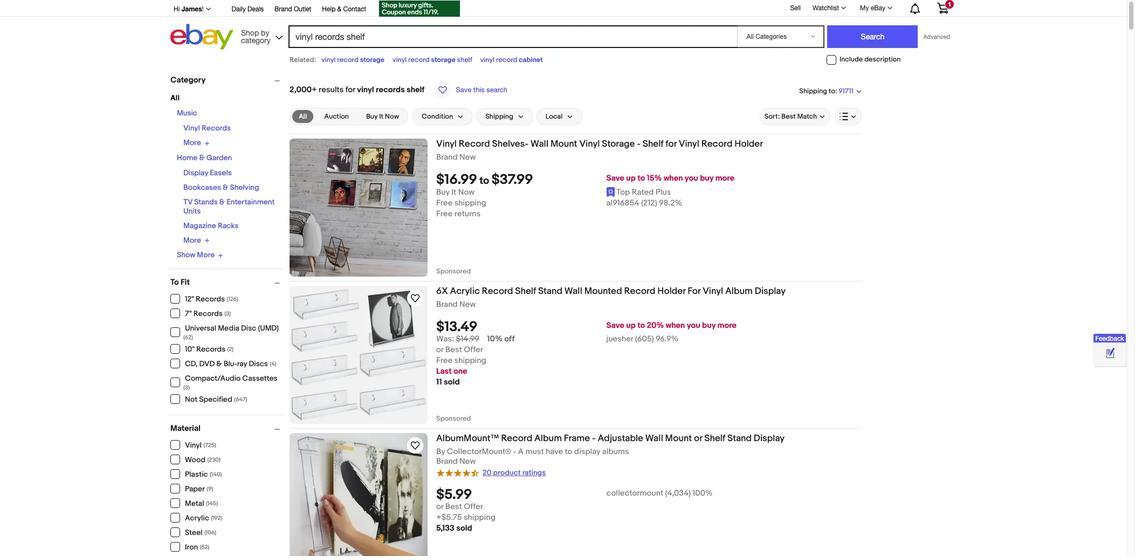 Task type: vqa. For each thing, say whether or not it's contained in the screenshot.


Task type: describe. For each thing, give the bounding box(es) containing it.
20
[[483, 468, 492, 477]]

feedback
[[1096, 335, 1125, 342]]

7" records (3)
[[185, 309, 231, 318]]

vinyl record shelves- wall mount vinyl storage - shelf for vinyl record holder brand new
[[436, 139, 764, 162]]

daily deals
[[232, 5, 264, 13]]

contact
[[343, 5, 366, 13]]

frame
[[564, 433, 590, 444]]

vinyl record shelves- wall mount vinyl storage - shelf for vinyl record holder link
[[436, 139, 862, 153]]

when for 20%
[[666, 321, 685, 331]]

now inside the "save up to 15% when you buy more buy it now"
[[458, 187, 475, 198]]

plastic
[[185, 470, 208, 479]]

sort:
[[765, 112, 780, 121]]

save up to 15% when you buy more buy it now
[[436, 173, 735, 198]]

albummount™
[[436, 433, 499, 444]]

vinyl record storage shelf
[[393, 56, 472, 64]]

new for $16.99
[[460, 152, 476, 162]]

garden
[[206, 153, 232, 162]]

show more
[[177, 250, 215, 260]]

you for 20%
[[687, 321, 701, 331]]

top
[[617, 187, 630, 198]]

11
[[436, 377, 442, 387]]

albummount™ record album frame - adjustable wall mount or shelf stand display by collectormount® - a must have to display albums brand new
[[436, 433, 785, 467]]

more for save up to 20% when you buy more
[[718, 321, 737, 331]]

records for 10"
[[196, 345, 226, 354]]

record for vinyl record storage shelf
[[408, 56, 430, 64]]

or inside albummount™ record album frame - adjustable wall mount or shelf stand display by collectormount® - a must have to display albums brand new
[[694, 433, 703, 444]]

display easels link
[[183, 168, 232, 177]]

daily deals link
[[232, 4, 264, 16]]

shelf inside main content
[[407, 85, 425, 95]]

vinyl inside 6x acrylic record shelf stand wall mounted record holder for vinyl album display brand new
[[703, 286, 724, 297]]

(9)
[[207, 486, 213, 493]]

racks
[[218, 221, 239, 230]]

more for save up to 15% when you buy more buy it now
[[716, 173, 735, 184]]

show more button
[[177, 250, 223, 260]]

or for collectormount (4,034) 100% or best offer +$5.75 shipping 5,133 sold
[[436, 502, 444, 512]]

best inside dropdown button
[[782, 112, 796, 121]]

shipping for shipping
[[486, 112, 514, 121]]

6x acrylic record shelf stand wall mounted record holder for vinyl album display brand new
[[436, 286, 786, 310]]

home & garden
[[177, 153, 232, 162]]

for inside "vinyl record shelves- wall mount vinyl storage - shelf for vinyl record holder brand new"
[[666, 139, 677, 149]]

save for save up to 15% when you buy more buy it now
[[607, 173, 625, 184]]

10%
[[487, 334, 503, 344]]

when for 15%
[[664, 173, 683, 184]]

free inside the juesher (605) 96.9% or best offer free shipping last one 11 sold
[[436, 356, 453, 366]]

metal (145)
[[185, 499, 218, 508]]

sold inside the juesher (605) 96.9% or best offer free shipping last one 11 sold
[[444, 377, 460, 387]]

to fit button
[[170, 277, 285, 287]]

to inside albummount™ record album frame - adjustable wall mount or shelf stand display by collectormount® - a must have to display albums brand new
[[565, 447, 573, 457]]

to fit
[[170, 277, 190, 287]]

top rated plus
[[617, 187, 671, 198]]

daily
[[232, 5, 246, 13]]

records for 12"
[[196, 295, 225, 304]]

1
[[948, 1, 952, 8]]

my ebay link
[[855, 2, 898, 15]]

sold inside collectormount (4,034) 100% or best offer +$5.75 shipping 5,133 sold
[[457, 524, 472, 534]]

you for 15%
[[685, 173, 699, 184]]

to inside the "save up to 15% when you buy more buy it now"
[[638, 173, 645, 184]]

save for save this search
[[456, 86, 472, 94]]

units
[[183, 206, 201, 216]]

1 more button from the top
[[183, 138, 210, 148]]

records for vinyl
[[202, 124, 231, 133]]

top rated plus image
[[607, 187, 615, 197]]

1 link
[[931, 0, 955, 16]]

6x acrylic record shelf stand wall mounted record holder for vinyl album display link
[[436, 286, 862, 300]]

(212)
[[642, 198, 657, 208]]

shop by category banner
[[168, 0, 957, 52]]

cd, dvd & blu-ray discs (4)
[[185, 359, 277, 368]]

(605)
[[635, 334, 654, 344]]

Search for anything text field
[[290, 26, 736, 47]]

juesher
[[607, 334, 634, 344]]

bookcases
[[183, 183, 221, 192]]

holder inside "vinyl record shelves- wall mount vinyl storage - shelf for vinyl record holder brand new"
[[735, 139, 764, 149]]

wall inside 6x acrylic record shelf stand wall mounted record holder for vinyl album display brand new
[[565, 286, 583, 297]]

shelves-
[[492, 139, 529, 149]]

shipping to : 91711
[[800, 87, 854, 96]]

shelf inside 6x acrylic record shelf stand wall mounted record holder for vinyl album display brand new
[[515, 286, 536, 297]]

help & contact
[[322, 5, 366, 13]]

get the coupon image
[[379, 1, 460, 17]]

display inside 'display easels bookcases & shelving tv stands & entertainment units magazine racks'
[[183, 168, 208, 177]]

home & garden link
[[177, 153, 232, 162]]

magazine
[[183, 221, 216, 230]]

(umd)
[[258, 323, 279, 333]]

was:
[[436, 334, 454, 344]]

buy for save up to 15% when you buy more buy it now
[[700, 173, 714, 184]]

a
[[518, 447, 524, 457]]

fit
[[181, 277, 190, 287]]

condition
[[422, 112, 453, 121]]

0 vertical spatial it
[[379, 112, 384, 121]]

2,000
[[290, 85, 312, 95]]

0 vertical spatial buy
[[366, 112, 378, 121]]

more for 1st more button from the bottom of the page
[[183, 236, 201, 245]]

save this search
[[456, 86, 508, 94]]

stands
[[194, 197, 218, 206]]

12"
[[185, 295, 194, 304]]

2 more button from the top
[[183, 235, 210, 245]]

iron (52)
[[185, 543, 210, 552]]

cd,
[[185, 359, 198, 368]]

shipping for shipping to : 91711
[[800, 87, 828, 95]]

(3) for compact/audio cassettes
[[183, 384, 190, 391]]

not
[[185, 395, 198, 404]]

auction link
[[318, 110, 356, 123]]

+
[[312, 85, 317, 95]]

storage
[[602, 139, 635, 149]]

bookcases & shelving link
[[183, 183, 259, 192]]

1 vertical spatial -
[[592, 433, 596, 444]]

media
[[218, 323, 240, 333]]

brand outlet link
[[275, 4, 311, 16]]

results
[[319, 85, 344, 95]]

6x acrylic record shelf stand wall mounted record holder for vinyl album display image
[[290, 286, 428, 424]]

$14.99
[[456, 334, 480, 344]]

it inside the "save up to 15% when you buy more buy it now"
[[452, 187, 457, 198]]

deals
[[248, 5, 264, 13]]

hi james !
[[174, 5, 204, 13]]

sell
[[791, 4, 801, 12]]

0 horizontal spatial acrylic
[[185, 514, 209, 523]]

100%
[[693, 488, 713, 499]]

record for vinyl record storage
[[337, 56, 359, 64]]

vinyl record storage
[[322, 56, 385, 64]]

$37.99
[[492, 172, 533, 188]]

15%
[[647, 173, 662, 184]]

vinyl records
[[183, 124, 231, 133]]

0 horizontal spatial for
[[346, 85, 355, 95]]

watch albummount™ record album frame - adjustable wall mount or shelf stand display image
[[409, 439, 422, 452]]

20%
[[647, 321, 664, 331]]

brand inside albummount™ record album frame - adjustable wall mount or shelf stand display by collectormount® - a must have to display albums brand new
[[436, 457, 458, 467]]

magazine racks link
[[183, 221, 239, 230]]

search
[[487, 86, 508, 94]]

(2)
[[227, 346, 234, 353]]

wall inside albummount™ record album frame - adjustable wall mount or shelf stand display by collectormount® - a must have to display albums brand new
[[646, 433, 663, 444]]

brand inside account navigation
[[275, 5, 292, 13]]

vinyl record shelves- wall mount vinyl storage - shelf for vinyl record holder image
[[290, 139, 428, 277]]

- inside "vinyl record shelves- wall mount vinyl storage - shelf for vinyl record holder brand new"
[[637, 139, 641, 149]]

album inside 6x acrylic record shelf stand wall mounted record holder for vinyl album display brand new
[[726, 286, 753, 297]]

music
[[177, 108, 197, 118]]

none submit inside shop by category banner
[[828, 25, 919, 48]]

not specified (647)
[[185, 395, 247, 404]]

7"
[[185, 309, 192, 318]]

al916854 (212) 98.2% free returns
[[436, 198, 683, 219]]

save up to 20% when you buy more
[[607, 321, 737, 331]]

98.2%
[[659, 198, 683, 208]]

metal
[[185, 499, 204, 508]]

free inside al916854 (212) 98.2% free returns
[[436, 209, 453, 219]]

related:
[[290, 56, 316, 64]]



Task type: locate. For each thing, give the bounding box(es) containing it.
5,133
[[436, 524, 455, 534]]

when inside the "save up to 15% when you buy more buy it now"
[[664, 173, 683, 184]]

acrylic (192)
[[185, 514, 223, 523]]

vinyl for vinyl record cabinet
[[481, 56, 495, 64]]

& down easels at top left
[[223, 183, 228, 192]]

to
[[170, 277, 179, 287]]

shipping inside the juesher (605) 96.9% or best offer free shipping last one 11 sold
[[455, 356, 486, 366]]

1 vertical spatial sold
[[457, 524, 472, 534]]

0 horizontal spatial album
[[535, 433, 562, 444]]

0 horizontal spatial -
[[513, 447, 517, 457]]

shelf inside albummount™ record album frame - adjustable wall mount or shelf stand display by collectormount® - a must have to display albums brand new
[[705, 433, 726, 444]]

shipping inside 'shipping to : 91711'
[[800, 87, 828, 95]]

record
[[459, 139, 490, 149], [702, 139, 733, 149], [482, 286, 513, 297], [625, 286, 656, 297], [501, 433, 533, 444]]

0 vertical spatial or
[[436, 345, 444, 355]]

& right home
[[199, 153, 205, 162]]

2 storage from the left
[[431, 56, 456, 64]]

universal
[[185, 323, 216, 333]]

1 horizontal spatial mount
[[666, 433, 692, 444]]

shipping for collectormount (4,034) 100% or best offer +$5.75 shipping 5,133 sold
[[464, 513, 496, 523]]

new for $13.49
[[460, 299, 476, 310]]

vinyl record cabinet
[[481, 56, 543, 64]]

cabinet
[[519, 56, 543, 64]]

vinyl up save this search at the top left
[[481, 56, 495, 64]]

(106)
[[204, 529, 216, 536]]

include description
[[840, 55, 901, 64]]

(3) up not on the bottom
[[183, 384, 190, 391]]

0 horizontal spatial shipping
[[486, 112, 514, 121]]

this
[[474, 86, 485, 94]]

All selected text field
[[299, 112, 307, 121]]

adjustable
[[598, 433, 644, 444]]

one
[[454, 366, 468, 377]]

& right help
[[338, 5, 342, 13]]

best
[[782, 112, 796, 121], [446, 345, 462, 355], [446, 502, 462, 512]]

vinyl inside main content
[[357, 85, 374, 95]]

for right results
[[346, 85, 355, 95]]

steel
[[185, 528, 203, 537]]

1 vertical spatial you
[[687, 321, 701, 331]]

holder inside 6x acrylic record shelf stand wall mounted record holder for vinyl album display brand new
[[658, 286, 686, 297]]

buy right 20%
[[702, 321, 716, 331]]

mount inside "vinyl record shelves- wall mount vinyl storage - shelf for vinyl record holder brand new"
[[551, 139, 578, 149]]

al916854
[[607, 198, 640, 208]]

1 vertical spatial all
[[299, 112, 307, 121]]

(3) inside compact/audio cassettes (3)
[[183, 384, 190, 391]]

0 vertical spatial now
[[385, 112, 399, 121]]

2 record from the left
[[408, 56, 430, 64]]

storage for vinyl record storage shelf
[[431, 56, 456, 64]]

best for juesher (605) 96.9% or best offer free shipping last one 11 sold
[[446, 345, 462, 355]]

(725)
[[204, 442, 216, 449]]

2 free from the top
[[436, 209, 453, 219]]

shelving
[[230, 183, 259, 192]]

records up 'garden'
[[202, 124, 231, 133]]

you inside the "save up to 15% when you buy more buy it now"
[[685, 173, 699, 184]]

sort: best match
[[765, 112, 817, 121]]

1 horizontal spatial wall
[[565, 286, 583, 297]]

display inside 6x acrylic record shelf stand wall mounted record holder for vinyl album display brand new
[[755, 286, 786, 297]]

2 horizontal spatial -
[[637, 139, 641, 149]]

1 horizontal spatial buy
[[436, 187, 450, 198]]

1 vertical spatial new
[[460, 299, 476, 310]]

shelf inside "vinyl record shelves- wall mount vinyl storage - shelf for vinyl record holder brand new"
[[643, 139, 664, 149]]

buy inside the "save up to 15% when you buy more buy it now"
[[700, 173, 714, 184]]

records up 7" records (3)
[[196, 295, 225, 304]]

1 vertical spatial more button
[[183, 235, 210, 245]]

stand inside albummount™ record album frame - adjustable wall mount or shelf stand display by collectormount® - a must have to display albums brand new
[[728, 433, 752, 444]]

0 vertical spatial buy
[[700, 173, 714, 184]]

new
[[460, 152, 476, 162], [460, 299, 476, 310], [460, 457, 476, 467]]

sold right 11
[[444, 377, 460, 387]]

shipping right +$5.75
[[464, 513, 496, 523]]

1 vertical spatial shelf
[[515, 286, 536, 297]]

1 storage from the left
[[360, 56, 385, 64]]

1 vertical spatial it
[[452, 187, 457, 198]]

offer for sold
[[464, 502, 483, 512]]

shipping inside collectormount (4,034) 100% or best offer +$5.75 shipping 5,133 sold
[[464, 513, 496, 523]]

all inside main content
[[299, 112, 307, 121]]

plus
[[656, 187, 671, 198]]

to inside 'shipping to : 91711'
[[829, 87, 836, 95]]

vinyl for vinyl record storage shelf
[[393, 56, 407, 64]]

save up juesher
[[607, 321, 625, 331]]

wall inside "vinyl record shelves- wall mount vinyl storage - shelf for vinyl record holder brand new"
[[531, 139, 549, 149]]

(4)
[[270, 360, 277, 367]]

0 vertical spatial free
[[436, 198, 453, 208]]

1 horizontal spatial shelf
[[643, 139, 664, 149]]

0 horizontal spatial wall
[[531, 139, 549, 149]]

1 vertical spatial wall
[[565, 286, 583, 297]]

stand inside 6x acrylic record shelf stand wall mounted record holder for vinyl album display brand new
[[538, 286, 563, 297]]

2 vertical spatial more
[[197, 250, 215, 260]]

wall left "mounted"
[[565, 286, 583, 297]]

up up juesher
[[626, 321, 636, 331]]

disc
[[241, 323, 256, 333]]

display easels bookcases & shelving tv stands & entertainment units magazine racks
[[183, 168, 275, 230]]

0 vertical spatial wall
[[531, 139, 549, 149]]

0 horizontal spatial now
[[385, 112, 399, 121]]

buy for save up to 20% when you buy more
[[702, 321, 716, 331]]

wall
[[531, 139, 549, 149], [565, 286, 583, 297], [646, 433, 663, 444]]

1 horizontal spatial -
[[592, 433, 596, 444]]

0 vertical spatial shelf
[[643, 139, 664, 149]]

vinyl record shelves- wall mount vinyl storage - shelf for vinyl record holder heading
[[436, 139, 764, 149]]

mount
[[551, 139, 578, 149], [666, 433, 692, 444]]

paper (9)
[[185, 484, 213, 494]]

best inside collectormount (4,034) 100% or best offer +$5.75 shipping 5,133 sold
[[446, 502, 462, 512]]

more up home
[[183, 138, 201, 147]]

my ebay
[[861, 4, 886, 12]]

material
[[170, 423, 201, 433]]

record for vinyl record cabinet
[[496, 56, 518, 64]]

1 horizontal spatial acrylic
[[450, 286, 480, 297]]

offer down 20
[[464, 502, 483, 512]]

91711
[[839, 87, 854, 96]]

1 horizontal spatial it
[[452, 187, 457, 198]]

storage for vinyl record storage
[[360, 56, 385, 64]]

0 vertical spatial mount
[[551, 139, 578, 149]]

product
[[493, 468, 521, 477]]

brand down albummount™
[[436, 457, 458, 467]]

brand left outlet
[[275, 5, 292, 13]]

shipping
[[800, 87, 828, 95], [486, 112, 514, 121]]

3 new from the top
[[460, 457, 476, 467]]

or inside the juesher (605) 96.9% or best offer free shipping last one 11 sold
[[436, 345, 444, 355]]

1 vertical spatial buy
[[436, 187, 450, 198]]

to left 15% on the top
[[638, 173, 645, 184]]

vinyl for vinyl record storage
[[322, 56, 336, 64]]

(3)
[[225, 310, 231, 317], [183, 384, 190, 391]]

1 vertical spatial for
[[666, 139, 677, 149]]

mounted
[[585, 286, 622, 297]]

(230)
[[207, 456, 221, 463]]

display inside albummount™ record album frame - adjustable wall mount or shelf stand display by collectormount® - a must have to display albums brand new
[[754, 433, 785, 444]]

now up free shipping
[[458, 187, 475, 198]]

1 horizontal spatial shelf
[[457, 56, 472, 64]]

1 vertical spatial holder
[[658, 286, 686, 297]]

shipping inside dropdown button
[[486, 112, 514, 121]]

for up the plus
[[666, 139, 677, 149]]

more for 1st more button from the top of the page
[[183, 138, 201, 147]]

watchlist
[[813, 4, 840, 12]]

0 vertical spatial up
[[626, 173, 636, 184]]

(192)
[[211, 515, 223, 522]]

0 vertical spatial album
[[726, 286, 753, 297]]

(52)
[[200, 544, 210, 551]]

1 up from the top
[[626, 173, 636, 184]]

(3) for 7" records
[[225, 310, 231, 317]]

shipping up returns
[[455, 198, 486, 208]]

& down bookcases & shelving link
[[220, 197, 225, 206]]

brand inside "vinyl record shelves- wall mount vinyl storage - shelf for vinyl record holder brand new"
[[436, 152, 458, 162]]

sell link
[[786, 4, 806, 12]]

2 vertical spatial or
[[436, 502, 444, 512]]

main content
[[290, 70, 862, 556]]

holder left the for
[[658, 286, 686, 297]]

brand down 6x
[[436, 299, 458, 310]]

or for juesher (605) 96.9% or best offer free shipping last one 11 sold
[[436, 345, 444, 355]]

0 vertical spatial best
[[782, 112, 796, 121]]

outlet
[[294, 5, 311, 13]]

when
[[664, 173, 683, 184], [666, 321, 685, 331]]

- up display
[[592, 433, 596, 444]]

2 vertical spatial best
[[446, 502, 462, 512]]

when up the 96.9%
[[666, 321, 685, 331]]

main content containing $16.99
[[290, 70, 862, 556]]

buy right 15% on the top
[[700, 173, 714, 184]]

up up top
[[626, 173, 636, 184]]

best inside the juesher (605) 96.9% or best offer free shipping last one 11 sold
[[446, 345, 462, 355]]

1 vertical spatial up
[[626, 321, 636, 331]]

10% off
[[487, 334, 515, 344]]

help & contact link
[[322, 4, 366, 16]]

0 vertical spatial more button
[[183, 138, 210, 148]]

0 vertical spatial -
[[637, 139, 641, 149]]

acrylic inside 6x acrylic record shelf stand wall mounted record holder for vinyl album display brand new
[[450, 286, 480, 297]]

0 horizontal spatial holder
[[658, 286, 686, 297]]

0 vertical spatial (3)
[[225, 310, 231, 317]]

& inside account navigation
[[338, 5, 342, 13]]

0 horizontal spatial mount
[[551, 139, 578, 149]]

best down was: $14.99
[[446, 345, 462, 355]]

0 vertical spatial shipping
[[455, 198, 486, 208]]

buy up free shipping
[[436, 187, 450, 198]]

acrylic right 6x
[[450, 286, 480, 297]]

more inside show more button
[[197, 250, 215, 260]]

(62)
[[183, 334, 193, 341]]

2 vertical spatial shelf
[[705, 433, 726, 444]]

1 new from the top
[[460, 152, 476, 162]]

1 vertical spatial offer
[[464, 502, 483, 512]]

buy down 2,000 + results for vinyl records shelf
[[366, 112, 378, 121]]

offer down the $14.99
[[464, 345, 483, 355]]

for
[[688, 286, 701, 297]]

& left blu-
[[217, 359, 222, 368]]

match
[[798, 112, 817, 121]]

record inside albummount™ record album frame - adjustable wall mount or shelf stand display by collectormount® - a must have to display albums brand new
[[501, 433, 533, 444]]

0 vertical spatial for
[[346, 85, 355, 95]]

0 vertical spatial more
[[183, 138, 201, 147]]

album right the for
[[726, 286, 753, 297]]

entertainment
[[227, 197, 275, 206]]

save up top rated plus image
[[607, 173, 625, 184]]

0 vertical spatial shelf
[[457, 56, 472, 64]]

up for 15%
[[626, 173, 636, 184]]

material button
[[170, 423, 285, 433]]

records for 7"
[[194, 309, 223, 318]]

buy inside the "save up to 15% when you buy more buy it now"
[[436, 187, 450, 198]]

$16.99
[[436, 172, 477, 188]]

2 vertical spatial wall
[[646, 433, 663, 444]]

to inside $16.99 to $37.99
[[480, 175, 489, 187]]

1 horizontal spatial (3)
[[225, 310, 231, 317]]

2 horizontal spatial record
[[496, 56, 518, 64]]

1 vertical spatial (3)
[[183, 384, 190, 391]]

shipping left :
[[800, 87, 828, 95]]

all link
[[292, 110, 314, 123]]

shelf up save this search button
[[457, 56, 472, 64]]

3 record from the left
[[496, 56, 518, 64]]

1 horizontal spatial all
[[299, 112, 307, 121]]

1 free from the top
[[436, 198, 453, 208]]

0 vertical spatial display
[[183, 168, 208, 177]]

0 vertical spatial new
[[460, 152, 476, 162]]

to right $16.99
[[480, 175, 489, 187]]

you right 15% on the top
[[685, 173, 699, 184]]

acrylic down metal
[[185, 514, 209, 523]]

it down records
[[379, 112, 384, 121]]

or inside collectormount (4,034) 100% or best offer +$5.75 shipping 5,133 sold
[[436, 502, 444, 512]]

!
[[202, 5, 204, 13]]

best right sort:
[[782, 112, 796, 121]]

record down search for anything text field
[[496, 56, 518, 64]]

to up the "(605)"
[[638, 321, 645, 331]]

more button up home & garden
[[183, 138, 210, 148]]

1 offer from the top
[[464, 345, 483, 355]]

save left this
[[456, 86, 472, 94]]

0 horizontal spatial (3)
[[183, 384, 190, 391]]

holder down sort: best match dropdown button
[[735, 139, 764, 149]]

mount inside albummount™ record album frame - adjustable wall mount or shelf stand display by collectormount® - a must have to display albums brand new
[[666, 433, 692, 444]]

0 vertical spatial offer
[[464, 345, 483, 355]]

by
[[436, 447, 445, 457]]

display
[[574, 447, 601, 457]]

0 vertical spatial sold
[[444, 377, 460, 387]]

save inside the "save up to 15% when you buy more buy it now"
[[607, 173, 625, 184]]

0 vertical spatial stand
[[538, 286, 563, 297]]

1 horizontal spatial record
[[408, 56, 430, 64]]

you
[[685, 173, 699, 184], [687, 321, 701, 331]]

0 vertical spatial all
[[170, 93, 180, 103]]

all up music
[[170, 93, 180, 103]]

you down the for
[[687, 321, 701, 331]]

shelf
[[457, 56, 472, 64], [407, 85, 425, 95]]

brand outlet
[[275, 5, 311, 13]]

- left a on the bottom left
[[513, 447, 517, 457]]

up inside the "save up to 15% when you buy more buy it now"
[[626, 173, 636, 184]]

wall right shelves-
[[531, 139, 549, 149]]

6x acrylic record shelf stand wall mounted record holder for vinyl album display heading
[[436, 286, 786, 297]]

1 vertical spatial shipping
[[455, 356, 486, 366]]

1 vertical spatial when
[[666, 321, 685, 331]]

- right storage
[[637, 139, 641, 149]]

album up 'have'
[[535, 433, 562, 444]]

(647)
[[234, 396, 247, 403]]

1 horizontal spatial holder
[[735, 139, 764, 149]]

album inside albummount™ record album frame - adjustable wall mount or shelf stand display by collectormount® - a must have to display albums brand new
[[535, 433, 562, 444]]

was: $14.99
[[436, 334, 480, 344]]

2 horizontal spatial wall
[[646, 433, 663, 444]]

watch 6x acrylic record shelf stand wall mounted record holder for vinyl album display image
[[409, 292, 422, 305]]

more inside the "save up to 15% when you buy more buy it now"
[[716, 173, 735, 184]]

0 horizontal spatial storage
[[360, 56, 385, 64]]

new up $13.49
[[460, 299, 476, 310]]

1 vertical spatial stand
[[728, 433, 752, 444]]

brand inside 6x acrylic record shelf stand wall mounted record holder for vinyl album display brand new
[[436, 299, 458, 310]]

sold down +$5.75
[[457, 524, 472, 534]]

include
[[840, 55, 863, 64]]

2 vertical spatial shipping
[[464, 513, 496, 523]]

shelf right records
[[407, 85, 425, 95]]

free down $16.99
[[436, 198, 453, 208]]

brand up $16.99
[[436, 152, 458, 162]]

1 horizontal spatial album
[[726, 286, 753, 297]]

0 horizontal spatial shelf
[[515, 286, 536, 297]]

vinyl right related: on the left top of page
[[322, 56, 336, 64]]

up for 20%
[[626, 321, 636, 331]]

new up $16.99
[[460, 152, 476, 162]]

offer for one
[[464, 345, 483, 355]]

1 vertical spatial or
[[694, 433, 703, 444]]

best up +$5.75
[[446, 502, 462, 512]]

more button up show more
[[183, 235, 210, 245]]

it up free shipping
[[452, 187, 457, 198]]

1 vertical spatial best
[[446, 345, 462, 355]]

1 horizontal spatial now
[[458, 187, 475, 198]]

ratings
[[523, 468, 546, 477]]

storage up save this search button
[[431, 56, 456, 64]]

shipping for juesher (605) 96.9% or best offer free shipping last one 11 sold
[[455, 356, 486, 366]]

None submit
[[828, 25, 919, 48]]

wall right 'adjustable'
[[646, 433, 663, 444]]

free down free shipping
[[436, 209, 453, 219]]

music link
[[177, 108, 197, 118]]

account navigation
[[168, 0, 957, 18]]

2 new from the top
[[460, 299, 476, 310]]

record up 2,000 + results for vinyl records shelf
[[337, 56, 359, 64]]

records down 12" records (126)
[[194, 309, 223, 318]]

buy it now
[[366, 112, 399, 121]]

shipping button
[[477, 108, 533, 125]]

(3) inside 7" records (3)
[[225, 310, 231, 317]]

0 vertical spatial more
[[716, 173, 735, 184]]

1 vertical spatial free
[[436, 209, 453, 219]]

0 vertical spatial save
[[456, 86, 472, 94]]

1 horizontal spatial stand
[[728, 433, 752, 444]]

when up the plus
[[664, 173, 683, 184]]

0 horizontal spatial buy
[[366, 112, 378, 121]]

2 vertical spatial -
[[513, 447, 517, 457]]

0 horizontal spatial it
[[379, 112, 384, 121]]

new down albummount™
[[460, 457, 476, 467]]

1 vertical spatial shelf
[[407, 85, 425, 95]]

albummount™ record album frame - adjustable wall mount or shelf stand display heading
[[436, 433, 785, 444]]

all down 2,000
[[299, 112, 307, 121]]

1 vertical spatial mount
[[666, 433, 692, 444]]

vinyl up records
[[393, 56, 407, 64]]

record down get the coupon image
[[408, 56, 430, 64]]

albummount™ record album frame - adjustable wall mount or shelf stand display image
[[290, 433, 428, 556]]

1 horizontal spatial storage
[[431, 56, 456, 64]]

2 vertical spatial save
[[607, 321, 625, 331]]

more up show more
[[183, 236, 201, 245]]

more right show
[[197, 250, 215, 260]]

universal media disc (umd) (62)
[[183, 323, 279, 341]]

free
[[436, 198, 453, 208], [436, 209, 453, 219], [436, 356, 453, 366]]

to right 'have'
[[565, 447, 573, 457]]

2 horizontal spatial shelf
[[705, 433, 726, 444]]

description
[[865, 55, 901, 64]]

vinyl
[[183, 124, 200, 133], [436, 139, 457, 149], [580, 139, 600, 149], [679, 139, 700, 149], [703, 286, 724, 297], [185, 441, 202, 450]]

offer inside the juesher (605) 96.9% or best offer free shipping last one 11 sold
[[464, 345, 483, 355]]

home
[[177, 153, 198, 162]]

0 horizontal spatial record
[[337, 56, 359, 64]]

1 vertical spatial more
[[718, 321, 737, 331]]

0 horizontal spatial all
[[170, 93, 180, 103]]

1 record from the left
[[337, 56, 359, 64]]

1 horizontal spatial shipping
[[800, 87, 828, 95]]

2,000 + results for vinyl records shelf
[[290, 85, 425, 95]]

must
[[526, 447, 544, 457]]

all
[[170, 93, 180, 103], [299, 112, 307, 121]]

(140)
[[210, 471, 222, 478]]

0 vertical spatial acrylic
[[450, 286, 480, 297]]

new inside 6x acrylic record shelf stand wall mounted record holder for vinyl album display brand new
[[460, 299, 476, 310]]

to left 91711
[[829, 87, 836, 95]]

save inside save this search button
[[456, 86, 472, 94]]

$5.99
[[436, 487, 472, 504]]

1 vertical spatial now
[[458, 187, 475, 198]]

3 free from the top
[[436, 356, 453, 366]]

20 product ratings
[[483, 468, 546, 477]]

(3) up media
[[225, 310, 231, 317]]

new inside "vinyl record shelves- wall mount vinyl storage - shelf for vinyl record holder brand new"
[[460, 152, 476, 162]]

0 vertical spatial holder
[[735, 139, 764, 149]]

free up last
[[436, 356, 453, 366]]

records
[[202, 124, 231, 133], [196, 295, 225, 304], [194, 309, 223, 318], [196, 345, 226, 354]]

shelf
[[643, 139, 664, 149], [515, 286, 536, 297], [705, 433, 726, 444]]

records up dvd
[[196, 345, 226, 354]]

new inside albummount™ record album frame - adjustable wall mount or shelf stand display by collectormount® - a must have to display albums brand new
[[460, 457, 476, 467]]

storage up 2,000 + results for vinyl records shelf
[[360, 56, 385, 64]]

acrylic
[[450, 286, 480, 297], [185, 514, 209, 523]]

best for collectormount (4,034) 100% or best offer +$5.75 shipping 5,133 sold
[[446, 502, 462, 512]]

0 vertical spatial shipping
[[800, 87, 828, 95]]

tv
[[183, 197, 193, 206]]

offer inside collectormount (4,034) 100% or best offer +$5.75 shipping 5,133 sold
[[464, 502, 483, 512]]

1 vertical spatial buy
[[702, 321, 716, 331]]

2 offer from the top
[[464, 502, 483, 512]]

steel (106)
[[185, 528, 216, 537]]

shipping up one
[[455, 356, 486, 366]]

now down records
[[385, 112, 399, 121]]

save for save up to 20% when you buy more
[[607, 321, 625, 331]]

2 up from the top
[[626, 321, 636, 331]]

vinyl left records
[[357, 85, 374, 95]]

james
[[182, 5, 202, 13]]

listing options selector. list view selected. image
[[840, 112, 857, 121]]

shipping down search
[[486, 112, 514, 121]]



